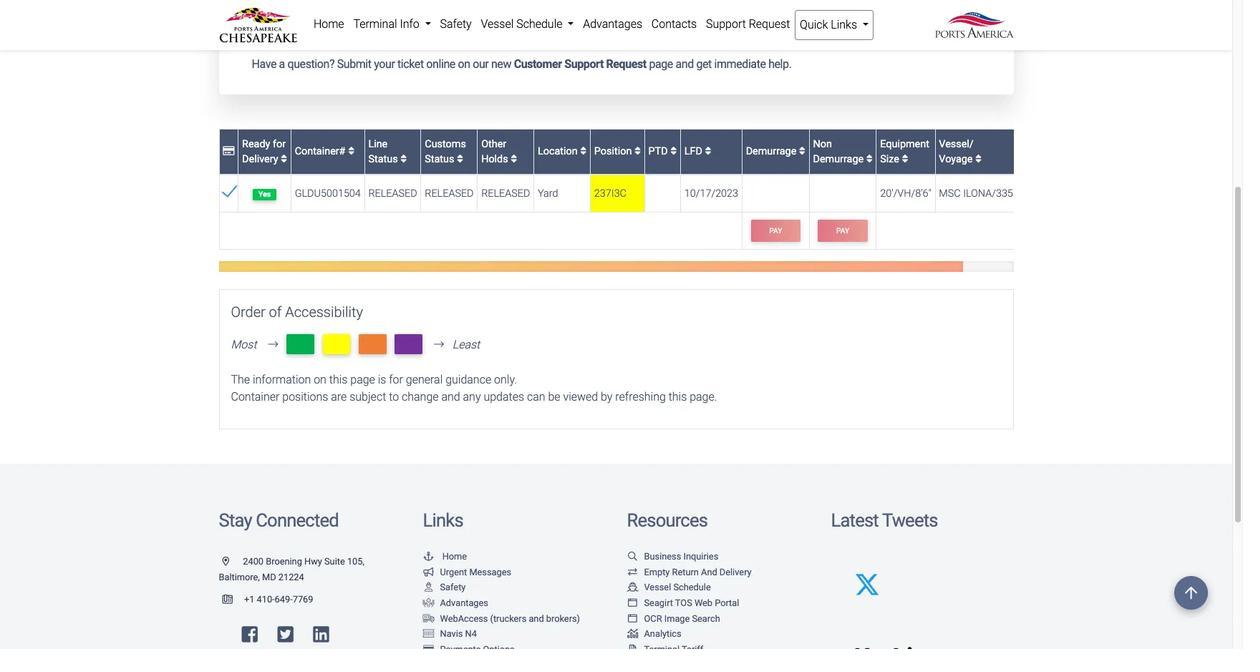 Task type: describe. For each thing, give the bounding box(es) containing it.
0 vertical spatial and
[[676, 57, 694, 71]]

1 mt from the left
[[292, 336, 309, 353]]

container storage image
[[423, 631, 435, 640]]

long arrow right image
[[263, 339, 284, 351]]

analytics image
[[627, 631, 639, 640]]

1 horizontal spatial on
[[458, 57, 470, 71]]

0 vertical spatial support
[[706, 17, 746, 31]]

help.
[[769, 57, 792, 71]]

a
[[279, 57, 285, 71]]

truck container image
[[423, 615, 435, 624]]

and
[[701, 567, 718, 578]]

msc ilona/335r
[[940, 188, 1020, 200]]

file invoice image
[[627, 646, 639, 650]]

page inside the information on this page is for general guidance only. container positions are subject to change and any updates can be viewed by refreshing this page.
[[351, 374, 375, 387]]

order of accessibility
[[231, 304, 363, 321]]

container number
[[288, 5, 381, 19]]

0 horizontal spatial advantages link
[[423, 598, 489, 609]]

ocr image search
[[644, 614, 721, 624]]

navis
[[440, 629, 463, 640]]

browser image for seagirt
[[627, 600, 639, 609]]

410-
[[257, 595, 275, 606]]

3 released from the left
[[482, 188, 530, 200]]

home link for terminal info link
[[309, 10, 349, 39]]

other holds
[[482, 138, 511, 166]]

2400 broening hwy suite 105, baltimore, md 21224 link
[[219, 557, 365, 583]]

status for customs
[[425, 153, 455, 166]]

submit
[[337, 57, 372, 71]]

demurrage inside non demurrage
[[814, 153, 864, 166]]

n4
[[465, 629, 477, 640]]

quick
[[800, 18, 829, 32]]

are
[[331, 391, 347, 404]]

+1
[[244, 595, 255, 606]]

delivery inside ready for delivery
[[242, 153, 278, 166]]

have a question? submit your ticket online on our new customer support request page and get immediate help.
[[252, 57, 792, 71]]

suite
[[325, 557, 345, 568]]

web
[[695, 598, 713, 609]]

safety link for the left advantages 'link'
[[423, 583, 466, 594]]

business inquiries
[[644, 552, 719, 563]]

stay
[[219, 510, 252, 532]]

quick links link
[[795, 10, 874, 40]]

1 horizontal spatial container
[[288, 5, 337, 19]]

accessibility
[[285, 304, 363, 321]]

0 horizontal spatial request
[[606, 57, 647, 71]]

home link for urgent messages link
[[423, 552, 467, 563]]

ptd link
[[649, 146, 677, 158]]

messages
[[470, 567, 512, 578]]

webaccess (truckers and brokers)
[[440, 614, 580, 624]]

gldu5001504
[[295, 188, 361, 200]]

the information on this page is for general guidance only. container positions are subject to change and any updates can be viewed by refreshing this page.
[[231, 374, 718, 404]]

position
[[595, 146, 635, 158]]

sort image right voyage
[[976, 154, 982, 164]]

2 released from the left
[[425, 188, 474, 200]]

support request link
[[702, 10, 795, 39]]

analytics
[[644, 629, 682, 640]]

of
[[269, 304, 282, 321]]

navis n4
[[440, 629, 477, 640]]

urgent
[[440, 567, 467, 578]]

tos
[[676, 598, 693, 609]]

of
[[435, 5, 446, 19]]

order
[[231, 304, 266, 321]]

only.
[[494, 374, 517, 387]]

number
[[340, 5, 381, 19]]

1 vertical spatial support
[[565, 57, 604, 71]]

business
[[644, 552, 682, 563]]

terminal info link
[[349, 10, 436, 39]]

0 horizontal spatial home
[[314, 17, 344, 31]]

1 vertical spatial advantages
[[440, 598, 489, 609]]

sort image inside lfd link
[[705, 146, 712, 157]]

bill of lading
[[417, 5, 483, 19]]

equipment
[[881, 138, 930, 150]]

1 safety from the top
[[440, 17, 472, 31]]

terminal
[[354, 17, 397, 31]]

for inside the information on this page is for general guidance only. container positions are subject to change and any updates can be viewed by refreshing this page.
[[389, 374, 403, 387]]

user hard hat image
[[423, 584, 435, 593]]

equipment size
[[881, 138, 930, 166]]

2400
[[243, 557, 264, 568]]

ship image
[[627, 584, 639, 593]]

guidance
[[446, 374, 492, 387]]

1 horizontal spatial this
[[669, 391, 687, 404]]

seagirt tos web portal
[[644, 598, 740, 609]]

navis n4 link
[[423, 629, 477, 640]]

sort image inside demurrage link
[[799, 146, 806, 157]]

your
[[374, 57, 395, 71]]

urgent messages
[[440, 567, 512, 578]]

positions
[[282, 391, 328, 404]]

immediate
[[715, 57, 766, 71]]

non
[[814, 138, 832, 150]]

0 vertical spatial this
[[329, 374, 348, 387]]

connected
[[256, 510, 339, 532]]

105,
[[347, 557, 365, 568]]

map marker alt image
[[222, 558, 241, 567]]

contacts
[[652, 17, 697, 31]]

image
[[665, 614, 690, 624]]

quick links
[[800, 18, 860, 32]]

question?
[[288, 57, 335, 71]]

contacts link
[[647, 10, 702, 39]]

+1 410-649-7769 link
[[219, 595, 313, 606]]

3 mt from the left
[[365, 336, 381, 353]]

latest tweets
[[831, 510, 938, 532]]

any
[[463, 391, 481, 404]]

sort image inside ptd link
[[671, 146, 677, 157]]

container#
[[295, 146, 348, 158]]

GCXU5347485 text field
[[627, 4, 848, 28]]

(truckers
[[490, 614, 527, 624]]

ready for delivery
[[242, 138, 286, 166]]

1 released from the left
[[369, 188, 417, 200]]

subject
[[350, 391, 386, 404]]

voyage
[[940, 153, 973, 166]]

demurrage link
[[746, 146, 806, 158]]

is
[[378, 374, 386, 387]]



Task type: vqa. For each thing, say whether or not it's contained in the screenshot.
the Safety in Safety link
yes



Task type: locate. For each thing, give the bounding box(es) containing it.
holds
[[482, 153, 508, 166]]

inquiries
[[684, 552, 719, 563]]

vessel schedule link up have a question? submit your ticket online on our new customer support request page and get immediate help.
[[477, 10, 579, 39]]

0 vertical spatial vessel schedule
[[481, 17, 566, 31]]

home link up question?
[[309, 10, 349, 39]]

support request
[[706, 17, 791, 31]]

vessel schedule
[[481, 17, 566, 31], [644, 583, 711, 594]]

new
[[491, 57, 512, 71]]

lfd link
[[685, 146, 712, 158]]

ocr
[[644, 614, 662, 624]]

0 horizontal spatial container
[[231, 391, 280, 404]]

get
[[697, 57, 712, 71]]

sort image inside container# link
[[348, 146, 355, 157]]

0 vertical spatial schedule
[[517, 17, 563, 31]]

safety link right bill
[[436, 10, 477, 39]]

the
[[231, 374, 250, 387]]

support up immediate
[[706, 17, 746, 31]]

mt
[[292, 336, 309, 353], [328, 336, 345, 353], [365, 336, 381, 353], [401, 336, 417, 353]]

page
[[649, 57, 673, 71], [351, 374, 375, 387]]

0 vertical spatial home
[[314, 17, 344, 31]]

2 safety from the top
[[440, 583, 466, 594]]

home up question?
[[314, 17, 344, 31]]

be
[[548, 391, 561, 404]]

1 horizontal spatial schedule
[[674, 583, 711, 594]]

location link
[[538, 146, 587, 158]]

for right "is"
[[389, 374, 403, 387]]

sort image left customs status
[[401, 154, 407, 164]]

on left our
[[458, 57, 470, 71]]

home
[[314, 17, 344, 31], [443, 552, 467, 563]]

1 horizontal spatial vessel
[[644, 583, 672, 594]]

0 horizontal spatial released
[[369, 188, 417, 200]]

649-
[[275, 595, 293, 606]]

0 horizontal spatial support
[[565, 57, 604, 71]]

facebook square image
[[242, 626, 258, 645]]

exchange image
[[627, 569, 639, 578]]

credit card image down "container storage" image
[[423, 646, 435, 650]]

support right customer
[[565, 57, 604, 71]]

1 vertical spatial and
[[442, 391, 460, 404]]

support
[[706, 17, 746, 31], [565, 57, 604, 71]]

most
[[231, 339, 257, 352]]

tweets
[[883, 510, 938, 532]]

1 vertical spatial credit card image
[[423, 646, 435, 650]]

1 vertical spatial vessel schedule link
[[627, 583, 711, 594]]

0 horizontal spatial and
[[442, 391, 460, 404]]

1 horizontal spatial status
[[425, 153, 455, 166]]

linkedin image
[[313, 626, 329, 645]]

0 horizontal spatial schedule
[[517, 17, 563, 31]]

sort image up "10/17/2023"
[[705, 146, 712, 157]]

2400 broening hwy suite 105, baltimore, md 21224
[[219, 557, 365, 583]]

0 horizontal spatial home link
[[309, 10, 349, 39]]

updates
[[484, 391, 524, 404]]

empty return and delivery
[[644, 567, 752, 578]]

safety link for the leftmost vessel schedule link
[[436, 10, 477, 39]]

vessel schedule inside vessel schedule link
[[481, 17, 566, 31]]

0 vertical spatial links
[[831, 18, 858, 32]]

2 status from the left
[[425, 153, 455, 166]]

0 horizontal spatial advantages
[[440, 598, 489, 609]]

page.
[[690, 391, 718, 404]]

0 horizontal spatial this
[[329, 374, 348, 387]]

search
[[692, 614, 721, 624]]

seagirt tos web portal link
[[627, 598, 740, 609]]

non demurrage
[[814, 138, 867, 166]]

1 vertical spatial page
[[351, 374, 375, 387]]

1 horizontal spatial and
[[529, 614, 544, 624]]

anchor image
[[423, 553, 435, 562]]

credit card image left ready
[[223, 146, 235, 157]]

sort image left lfd
[[671, 146, 677, 157]]

0 vertical spatial browser image
[[627, 600, 639, 609]]

home link
[[309, 10, 349, 39], [423, 552, 467, 563]]

1 horizontal spatial home
[[443, 552, 467, 563]]

2 mt from the left
[[328, 336, 345, 353]]

credit card image
[[223, 146, 235, 157], [423, 646, 435, 650]]

bill
[[417, 5, 432, 19]]

advantages up webaccess
[[440, 598, 489, 609]]

1 vertical spatial home link
[[423, 552, 467, 563]]

go to top image
[[1175, 577, 1209, 610]]

0 horizontal spatial page
[[351, 374, 375, 387]]

sort image left position
[[581, 146, 587, 157]]

portal
[[715, 598, 740, 609]]

0 horizontal spatial on
[[314, 374, 327, 387]]

container left number
[[288, 5, 337, 19]]

demurrage down "non"
[[814, 153, 864, 166]]

1 vertical spatial safety
[[440, 583, 466, 594]]

change
[[402, 391, 439, 404]]

and left get
[[676, 57, 694, 71]]

1 horizontal spatial for
[[389, 374, 403, 387]]

can
[[527, 391, 546, 404]]

2 horizontal spatial released
[[482, 188, 530, 200]]

1 vertical spatial schedule
[[674, 583, 711, 594]]

ticket
[[398, 57, 424, 71]]

vessel up new on the left top
[[481, 17, 514, 31]]

1 horizontal spatial vessel schedule
[[644, 583, 711, 594]]

links right quick
[[831, 18, 858, 32]]

this
[[329, 374, 348, 387], [669, 391, 687, 404]]

location
[[538, 146, 581, 158]]

0 horizontal spatial links
[[423, 510, 463, 532]]

2 horizontal spatial and
[[676, 57, 694, 71]]

0 vertical spatial for
[[273, 138, 286, 150]]

home up urgent
[[443, 552, 467, 563]]

2 vertical spatial and
[[529, 614, 544, 624]]

sort image left container#
[[281, 154, 287, 164]]

hwy
[[305, 557, 322, 568]]

0 vertical spatial advantages link
[[579, 10, 647, 39]]

on inside the information on this page is for general guidance only. container positions are subject to change and any updates can be viewed by refreshing this page.
[[314, 374, 327, 387]]

1 vertical spatial vessel schedule
[[644, 583, 711, 594]]

mt up "is"
[[365, 336, 381, 353]]

browser image up analytics icon
[[627, 615, 639, 624]]

demurrage
[[746, 146, 799, 158], [814, 153, 864, 166]]

released down customs status
[[425, 188, 474, 200]]

schedule up customer
[[517, 17, 563, 31]]

ready
[[242, 138, 270, 150]]

10/17/2023
[[685, 188, 739, 200]]

for inside ready for delivery
[[273, 138, 286, 150]]

1 horizontal spatial credit card image
[[423, 646, 435, 650]]

safety right bill
[[440, 17, 472, 31]]

vessel/
[[940, 138, 974, 150]]

20'/vh/8'6"
[[881, 188, 932, 200]]

delivery right and
[[720, 567, 752, 578]]

status down line
[[369, 153, 398, 166]]

and inside the information on this page is for general guidance only. container positions are subject to change and any updates can be viewed by refreshing this page.
[[442, 391, 460, 404]]

advantages
[[583, 17, 643, 31], [440, 598, 489, 609]]

0 horizontal spatial demurrage
[[746, 146, 799, 158]]

search image
[[627, 553, 639, 562]]

page up "subject"
[[351, 374, 375, 387]]

browser image inside the seagirt tos web portal link
[[627, 600, 639, 609]]

7769
[[293, 595, 313, 606]]

0 vertical spatial vessel
[[481, 17, 514, 31]]

sort image left "non"
[[799, 146, 806, 157]]

1 status from the left
[[369, 153, 398, 166]]

0 horizontal spatial for
[[273, 138, 286, 150]]

safety link down urgent
[[423, 583, 466, 594]]

latest
[[831, 510, 879, 532]]

vessel schedule link up seagirt
[[627, 583, 711, 594]]

ptd
[[649, 146, 671, 158]]

bullhorn image
[[423, 569, 435, 578]]

sort image
[[671, 146, 677, 157], [705, 146, 712, 157], [457, 154, 464, 164], [867, 154, 873, 164]]

online
[[427, 57, 456, 71]]

and left brokers) on the left of the page
[[529, 614, 544, 624]]

position link
[[595, 146, 641, 158]]

1 vertical spatial on
[[314, 374, 327, 387]]

1 horizontal spatial home link
[[423, 552, 467, 563]]

long arrow right image
[[428, 339, 450, 351]]

released down line status
[[369, 188, 417, 200]]

and left the any
[[442, 391, 460, 404]]

advantages link up webaccess
[[423, 598, 489, 609]]

1 vertical spatial vessel
[[644, 583, 672, 594]]

0 vertical spatial safety link
[[436, 10, 477, 39]]

webaccess
[[440, 614, 488, 624]]

sort image down customs
[[457, 154, 464, 164]]

sort image inside location link
[[581, 146, 587, 157]]

browser image
[[627, 600, 639, 609], [627, 615, 639, 624]]

0 vertical spatial page
[[649, 57, 673, 71]]

lading
[[449, 5, 483, 19]]

customer support request link
[[514, 57, 647, 71]]

1 horizontal spatial page
[[649, 57, 673, 71]]

status inside customs status
[[425, 153, 455, 166]]

container down the
[[231, 391, 280, 404]]

1 vertical spatial home
[[443, 552, 467, 563]]

0 vertical spatial safety
[[440, 17, 472, 31]]

1 browser image from the top
[[627, 600, 639, 609]]

info
[[400, 17, 420, 31]]

vessel schedule up the seagirt tos web portal link on the right of page
[[644, 583, 711, 594]]

container inside the information on this page is for general guidance only. container positions are subject to change and any updates can be viewed by refreshing this page.
[[231, 391, 280, 404]]

1 vertical spatial this
[[669, 391, 687, 404]]

0 horizontal spatial credit card image
[[223, 146, 235, 157]]

customs status
[[425, 138, 466, 166]]

1 horizontal spatial support
[[706, 17, 746, 31]]

least
[[453, 339, 480, 352]]

ilona/335r
[[964, 188, 1020, 200]]

0 horizontal spatial status
[[369, 153, 398, 166]]

schedule up the seagirt tos web portal on the right bottom
[[674, 583, 711, 594]]

twitter square image
[[278, 626, 294, 645]]

0 horizontal spatial vessel schedule
[[481, 17, 566, 31]]

1 vertical spatial for
[[389, 374, 403, 387]]

status for line
[[369, 153, 398, 166]]

21224
[[279, 572, 304, 583]]

mt down accessibility
[[328, 336, 345, 353]]

1 vertical spatial safety link
[[423, 583, 466, 594]]

schedule
[[517, 17, 563, 31], [674, 583, 711, 594]]

advantages inside 'link'
[[583, 17, 643, 31]]

general
[[406, 374, 443, 387]]

empty return and delivery link
[[627, 567, 752, 578]]

1 vertical spatial container
[[231, 391, 280, 404]]

0 vertical spatial advantages
[[583, 17, 643, 31]]

page down contacts link on the right top of page
[[649, 57, 673, 71]]

vessel down empty
[[644, 583, 672, 594]]

ocr image search link
[[627, 614, 721, 624]]

terminal info
[[354, 17, 422, 31]]

md
[[262, 572, 276, 583]]

this left page.
[[669, 391, 687, 404]]

1 vertical spatial browser image
[[627, 615, 639, 624]]

1 vertical spatial advantages link
[[423, 598, 489, 609]]

1 vertical spatial request
[[606, 57, 647, 71]]

advantages up customer support request "link"
[[583, 17, 643, 31]]

on up positions
[[314, 374, 327, 387]]

links up anchor icon
[[423, 510, 463, 532]]

status inside line status
[[369, 153, 398, 166]]

sort image left ptd
[[635, 146, 641, 157]]

vessel inside vessel schedule link
[[481, 17, 514, 31]]

0 vertical spatial vessel schedule link
[[477, 10, 579, 39]]

2 browser image from the top
[[627, 615, 639, 624]]

4 mt from the left
[[401, 336, 417, 353]]

sort image inside position link
[[635, 146, 641, 157]]

sort image down equipment
[[902, 154, 909, 164]]

return
[[672, 567, 699, 578]]

0 vertical spatial home link
[[309, 10, 349, 39]]

released
[[369, 188, 417, 200], [425, 188, 474, 200], [482, 188, 530, 200]]

0 vertical spatial delivery
[[242, 153, 278, 166]]

0 horizontal spatial delivery
[[242, 153, 278, 166]]

analytics link
[[627, 629, 682, 640]]

for right ready
[[273, 138, 286, 150]]

delivery
[[242, 153, 278, 166], [720, 567, 752, 578]]

released down holds
[[482, 188, 530, 200]]

1 horizontal spatial advantages
[[583, 17, 643, 31]]

1 vertical spatial delivery
[[720, 567, 752, 578]]

1 horizontal spatial vessel schedule link
[[627, 583, 711, 594]]

demurrage left "non"
[[746, 146, 799, 158]]

1 vertical spatial links
[[423, 510, 463, 532]]

line
[[369, 138, 388, 150]]

this up are
[[329, 374, 348, 387]]

sort image left 'size'
[[867, 154, 873, 164]]

0 vertical spatial container
[[288, 5, 337, 19]]

1 horizontal spatial delivery
[[720, 567, 752, 578]]

vessel schedule up have a question? submit your ticket online on our new customer support request page and get immediate help.
[[481, 17, 566, 31]]

safety down urgent
[[440, 583, 466, 594]]

advantages link up customer support request "link"
[[579, 10, 647, 39]]

other
[[482, 138, 507, 150]]

237i3c
[[595, 188, 627, 200]]

0 vertical spatial credit card image
[[223, 146, 235, 157]]

sort image right holds
[[511, 154, 517, 164]]

viewed
[[563, 391, 598, 404]]

status down customs
[[425, 153, 455, 166]]

delivery down ready
[[242, 153, 278, 166]]

refreshing
[[616, 391, 666, 404]]

0 horizontal spatial vessel
[[481, 17, 514, 31]]

home link up urgent
[[423, 552, 467, 563]]

sort image left line
[[348, 146, 355, 157]]

browser image down ship image
[[627, 600, 639, 609]]

baltimore,
[[219, 572, 260, 583]]

1 horizontal spatial demurrage
[[814, 153, 864, 166]]

webaccess (truckers and brokers) link
[[423, 614, 580, 624]]

1 horizontal spatial links
[[831, 18, 858, 32]]

1 horizontal spatial released
[[425, 188, 474, 200]]

0 vertical spatial on
[[458, 57, 470, 71]]

0 horizontal spatial vessel schedule link
[[477, 10, 579, 39]]

browser image inside ocr image search link
[[627, 615, 639, 624]]

1 horizontal spatial advantages link
[[579, 10, 647, 39]]

safety
[[440, 17, 472, 31], [440, 583, 466, 594]]

mt left long arrow right image
[[401, 336, 417, 353]]

0 vertical spatial request
[[749, 17, 791, 31]]

browser image for ocr
[[627, 615, 639, 624]]

our
[[473, 57, 489, 71]]

mt right long arrow right icon
[[292, 336, 309, 353]]

sort image
[[348, 146, 355, 157], [581, 146, 587, 157], [635, 146, 641, 157], [799, 146, 806, 157], [281, 154, 287, 164], [401, 154, 407, 164], [511, 154, 517, 164], [902, 154, 909, 164], [976, 154, 982, 164]]

phone office image
[[222, 596, 244, 606]]

hand receiving image
[[423, 600, 435, 609]]

1 horizontal spatial request
[[749, 17, 791, 31]]

resources
[[627, 510, 708, 532]]

advantages link
[[579, 10, 647, 39], [423, 598, 489, 609]]



